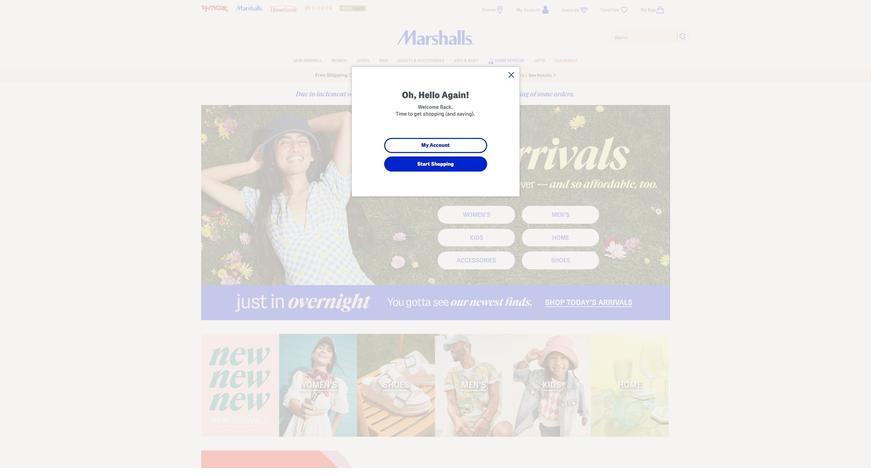 Task type: vqa. For each thing, say whether or not it's contained in the screenshot.
"dialog"
yes



Task type: locate. For each thing, give the bounding box(es) containing it.
Search text field
[[610, 30, 691, 44]]

none submit inside 'site search' search box
[[680, 33, 686, 40]]

menu bar
[[201, 54, 670, 67]]

marquee
[[0, 68, 871, 82]]

homegoods.com image
[[270, 5, 298, 12]]

new arrivals. our latest drop is better than ever ã¢ââ and so affordable, too. image
[[201, 105, 670, 285]]

homesense.com image
[[340, 5, 367, 11]]

main content
[[201, 83, 670, 469]]

None submit
[[680, 33, 686, 40]]

banner
[[0, 0, 871, 82]]

tjmaxx.com image
[[201, 5, 229, 12]]

the big clearance event! winter savings:  ... than regular department & specialty store prices* image
[[201, 451, 670, 469]]

site search search field
[[610, 30, 691, 44]]

close dialog element
[[509, 72, 514, 78]]

dialog
[[352, 67, 520, 197]]



Task type: describe. For each thing, give the bounding box(es) containing it.
sierra.com image
[[305, 5, 333, 11]]

just in overnight. you've gotta see our newest finds. image
[[201, 285, 670, 320]]

marshalls.com image
[[236, 5, 263, 11]]



